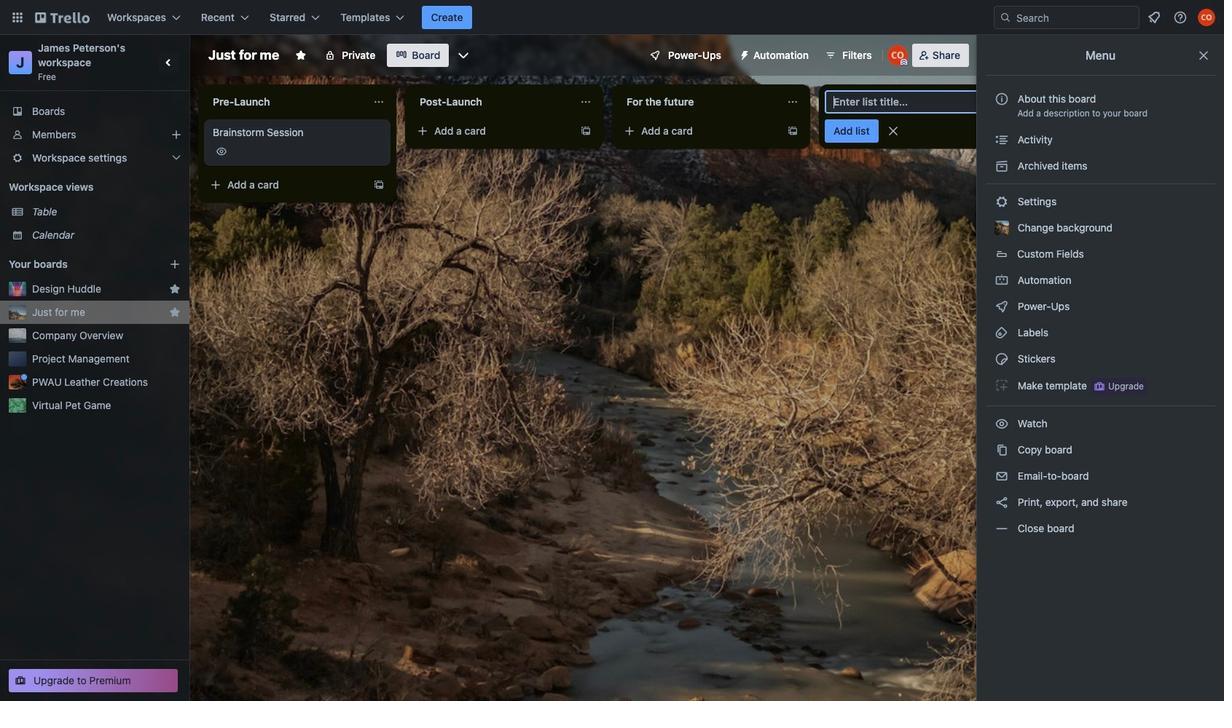 Task type: describe. For each thing, give the bounding box(es) containing it.
back to home image
[[35, 6, 90, 29]]

christina overa (christinaovera) image
[[887, 45, 908, 66]]

3 sm image from the top
[[995, 378, 1009, 393]]

add board image
[[169, 259, 181, 270]]

star or unstar board image
[[295, 50, 307, 61]]

primary element
[[0, 0, 1224, 35]]

1 sm image from the top
[[995, 159, 1009, 173]]

create from template… image
[[580, 125, 592, 137]]

Search field
[[1011, 7, 1139, 28]]

this member is an admin of this board. image
[[900, 59, 907, 66]]

christina overa (christinaovera) image
[[1198, 9, 1215, 26]]

search image
[[1000, 12, 1011, 23]]

2 starred icon image from the top
[[169, 307, 181, 318]]



Task type: locate. For each thing, give the bounding box(es) containing it.
customize views image
[[456, 48, 471, 63]]

0 horizontal spatial create from template… image
[[373, 179, 385, 191]]

sm image
[[733, 44, 753, 64], [995, 133, 1009, 147], [995, 195, 1009, 209], [995, 273, 1009, 288], [995, 299, 1009, 314], [995, 352, 1009, 367], [995, 443, 1009, 458], [995, 495, 1009, 510], [995, 522, 1009, 536]]

5 sm image from the top
[[995, 469, 1009, 484]]

Enter list title… text field
[[825, 90, 1011, 114]]

starred icon image
[[169, 283, 181, 295], [169, 307, 181, 318]]

open information menu image
[[1173, 10, 1188, 25]]

1 vertical spatial create from template… image
[[373, 179, 385, 191]]

sm image
[[995, 159, 1009, 173], [995, 326, 1009, 340], [995, 378, 1009, 393], [995, 417, 1009, 431], [995, 469, 1009, 484]]

0 notifications image
[[1145, 9, 1163, 26]]

0 vertical spatial starred icon image
[[169, 283, 181, 295]]

your boards with 6 items element
[[9, 256, 147, 273]]

1 horizontal spatial create from template… image
[[787, 125, 799, 137]]

1 starred icon image from the top
[[169, 283, 181, 295]]

None text field
[[204, 90, 367, 114], [411, 90, 574, 114], [204, 90, 367, 114], [411, 90, 574, 114]]

workspace navigation collapse icon image
[[159, 52, 179, 73]]

0 vertical spatial create from template… image
[[787, 125, 799, 137]]

create from template… image
[[787, 125, 799, 137], [373, 179, 385, 191]]

4 sm image from the top
[[995, 417, 1009, 431]]

2 sm image from the top
[[995, 326, 1009, 340]]

None text field
[[618, 90, 781, 114]]

cancel list editing image
[[886, 124, 900, 138]]

Board name text field
[[201, 44, 287, 67]]

1 vertical spatial starred icon image
[[169, 307, 181, 318]]



Task type: vqa. For each thing, say whether or not it's contained in the screenshot.
topmost STARRED ICON
yes



